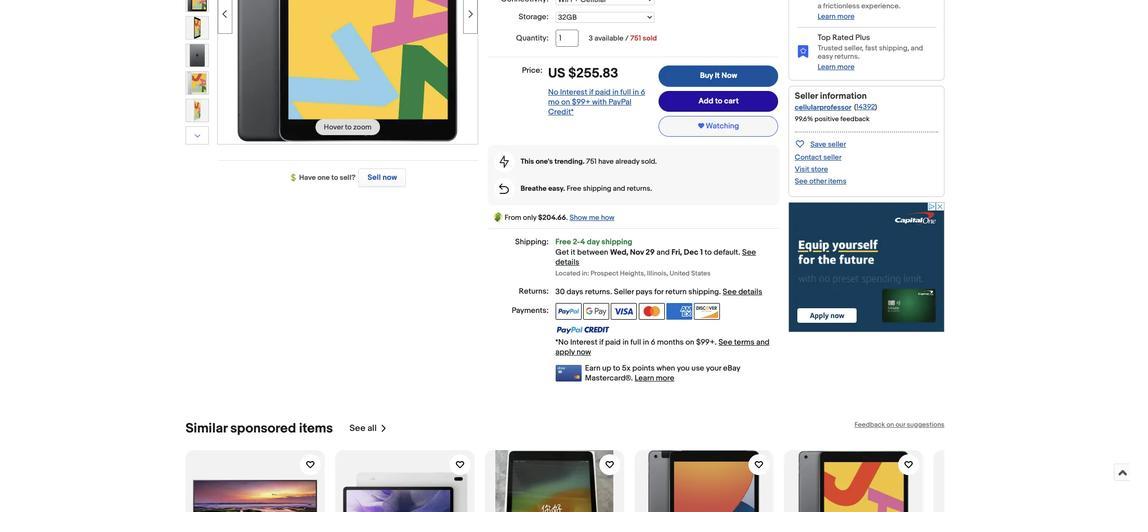 Task type: locate. For each thing, give the bounding box(es) containing it.
0 vertical spatial if
[[589, 88, 593, 97]]

1 horizontal spatial if
[[599, 337, 603, 347]]

see right default
[[742, 247, 756, 257]]

1
[[700, 247, 703, 257]]

seller for save
[[828, 140, 846, 149]]

cellularprofessor link
[[795, 103, 852, 112]]

seller up cellularprofessor
[[795, 91, 818, 101]]

watching
[[706, 121, 739, 131]]

states
[[691, 269, 711, 277]]

up
[[602, 363, 611, 373]]

0 horizontal spatial items
[[299, 420, 333, 436]]

now
[[722, 71, 737, 81]]

1 vertical spatial interest
[[570, 337, 598, 347]]

it
[[571, 247, 575, 257]]

similar sponsored items
[[186, 420, 333, 436]]

.
[[566, 213, 568, 222], [738, 247, 740, 257], [610, 287, 612, 297], [719, 287, 721, 297]]

if for *no
[[599, 337, 603, 347]]

free right easy.
[[567, 184, 581, 193]]

with details__icon image left easy
[[797, 45, 809, 58]]

shipping,
[[879, 44, 909, 52]]

in
[[612, 88, 619, 97], [633, 88, 639, 97], [623, 337, 629, 347], [643, 337, 649, 347]]

$99+.
[[696, 337, 717, 347]]

1 horizontal spatial now
[[577, 347, 591, 357]]

sold.
[[641, 157, 657, 166]]

shipping:
[[515, 237, 549, 247]]

now inside see terms and apply now
[[577, 347, 591, 357]]

items
[[828, 177, 846, 186], [299, 420, 333, 436]]

see for see details
[[742, 247, 756, 257]]

2 vertical spatial shipping
[[688, 287, 719, 297]]

breathe easy. free shipping and returns.
[[521, 184, 652, 193]]

and right terms
[[756, 337, 770, 347]]

1 vertical spatial seller
[[614, 287, 634, 297]]

0 vertical spatial free
[[567, 184, 581, 193]]

learn
[[818, 12, 836, 21], [818, 62, 836, 71], [635, 373, 654, 383]]

0 vertical spatial learn more
[[818, 12, 855, 21]]

6 right paypal
[[641, 88, 645, 97]]

price:
[[522, 66, 542, 76]]

our
[[896, 420, 905, 429]]

seller
[[828, 140, 846, 149], [823, 153, 842, 162]]

2 vertical spatial with details__icon image
[[499, 183, 509, 194]]

on
[[561, 97, 570, 107], [685, 337, 694, 347], [886, 420, 894, 429]]

save seller
[[810, 140, 846, 149]]

see details link down default
[[723, 287, 762, 297]]

us $255.83 main content
[[487, 0, 779, 383]]

and down already
[[613, 184, 625, 193]]

751
[[630, 34, 641, 43], [586, 157, 597, 166]]

751 for sold
[[630, 34, 641, 43]]

with details__icon image left this
[[499, 155, 509, 168]]

items left see all
[[299, 420, 333, 436]]

2 vertical spatial more
[[656, 373, 674, 383]]

751 for have
[[586, 157, 597, 166]]

seller inside button
[[828, 140, 846, 149]]

paid inside no interest if paid in full in 6 mo on $99+ with paypal credit*
[[595, 88, 611, 97]]

returns. down rated
[[834, 52, 860, 61]]

learn more inside us $255.83 "main content"
[[635, 373, 674, 383]]

and right shipping,
[[911, 44, 923, 52]]

dollar sign image
[[291, 174, 299, 182]]

1 vertical spatial on
[[685, 337, 694, 347]]

returns
[[585, 287, 610, 297]]

full up points
[[630, 337, 641, 347]]

shipping
[[583, 184, 611, 193], [601, 237, 632, 247], [688, 287, 719, 297]]

learn up top
[[818, 12, 836, 21]]

apple ipad 7 10.2" 32gb 128gb space gray gold silver wifi or cellular - good - picture 2 of 19 image
[[237, 0, 459, 143]]

already
[[615, 157, 639, 166]]

2 vertical spatial learn more link
[[635, 373, 674, 383]]

1 horizontal spatial seller
[[795, 91, 818, 101]]

1 vertical spatial more
[[837, 62, 855, 71]]

to left 5x at the bottom right of page
[[613, 363, 620, 373]]

learn more link for top rated plus
[[818, 62, 855, 71]]

0 vertical spatial on
[[561, 97, 570, 107]]

to left cart
[[715, 96, 722, 106]]

seller for contact
[[823, 153, 842, 162]]

add to cart link
[[659, 91, 778, 112]]

in right with
[[612, 88, 619, 97]]

see all
[[350, 423, 377, 434]]

how
[[601, 213, 614, 222]]

one's
[[536, 157, 553, 166]]

interest inside no interest if paid in full in 6 mo on $99+ with paypal credit*
[[560, 88, 587, 97]]

see down visit
[[795, 177, 808, 186]]

1 horizontal spatial 751
[[630, 34, 641, 43]]

learn right 5x at the bottom right of page
[[635, 373, 654, 383]]

1 vertical spatial items
[[299, 420, 333, 436]]

0 vertical spatial seller
[[795, 91, 818, 101]]

0 vertical spatial see details link
[[555, 247, 756, 267]]

days
[[567, 287, 583, 297]]

seller up visa image
[[614, 287, 634, 297]]

0 horizontal spatial on
[[561, 97, 570, 107]]

paid up up
[[605, 337, 621, 347]]

returns. down sold.
[[627, 184, 652, 193]]

see details link up illinois,
[[555, 247, 756, 267]]

0 vertical spatial items
[[828, 177, 846, 186]]

feedback
[[840, 115, 870, 123]]

1 vertical spatial paid
[[605, 337, 621, 347]]

0 vertical spatial 6
[[641, 88, 645, 97]]

1 vertical spatial learn more link
[[818, 62, 855, 71]]

and
[[911, 44, 923, 52], [613, 184, 625, 193], [657, 247, 670, 257], [756, 337, 770, 347]]

free up get
[[555, 237, 571, 247]]

no
[[548, 88, 558, 97]]

0 horizontal spatial returns.
[[627, 184, 652, 193]]

items right other
[[828, 177, 846, 186]]

details inside see details
[[555, 257, 579, 267]]

0 vertical spatial now
[[383, 173, 397, 182]]

this
[[521, 157, 534, 166]]

6 left months
[[651, 337, 655, 347]]

interest for *no
[[570, 337, 598, 347]]

now up earn
[[577, 347, 591, 357]]

on right the 'mo'
[[561, 97, 570, 107]]

0 vertical spatial paid
[[595, 88, 611, 97]]

ebay mastercard image
[[555, 365, 581, 381]]

0 horizontal spatial details
[[555, 257, 579, 267]]

us $255.83
[[548, 66, 618, 82]]

advertisement region
[[789, 202, 944, 332]]

trending.
[[555, 157, 585, 166]]

1 vertical spatial free
[[555, 237, 571, 247]]

more inside us $255.83 "main content"
[[656, 373, 674, 383]]

returns.
[[834, 52, 860, 61], [627, 184, 652, 193]]

2-
[[573, 237, 580, 247]]

seller inside us $255.83 "main content"
[[614, 287, 634, 297]]

on inside no interest if paid in full in 6 mo on $99+ with paypal credit*
[[561, 97, 570, 107]]

2 vertical spatial learn
[[635, 373, 654, 383]]

1 vertical spatial seller
[[823, 153, 842, 162]]

buy it now
[[700, 71, 737, 81]]

seller right save
[[828, 140, 846, 149]]

0 horizontal spatial if
[[589, 88, 593, 97]]

full for months
[[630, 337, 641, 347]]

*no
[[555, 337, 568, 347]]

more left you
[[656, 373, 674, 383]]

0 vertical spatial seller
[[828, 140, 846, 149]]

0 horizontal spatial now
[[383, 173, 397, 182]]

with details__icon image for this one's trending.
[[499, 155, 509, 168]]

seller down the save seller
[[823, 153, 842, 162]]

0 horizontal spatial seller
[[614, 287, 634, 297]]

cellularprofessor
[[795, 103, 852, 112]]

breathe
[[521, 184, 547, 193]]

see inside see details
[[742, 247, 756, 257]]

full right with
[[620, 88, 631, 97]]

0 vertical spatial with details__icon image
[[797, 45, 809, 58]]

shipping up wed,
[[601, 237, 632, 247]]

1 horizontal spatial returns.
[[834, 52, 860, 61]]

in right paypal
[[633, 88, 639, 97]]

in left months
[[643, 337, 649, 347]]

0 horizontal spatial learn more
[[635, 373, 674, 383]]

now right sell
[[383, 173, 397, 182]]

paypal
[[609, 97, 631, 107]]

if for no
[[589, 88, 593, 97]]

use
[[691, 363, 704, 373]]

(
[[854, 102, 856, 111]]

learn more link right 5x at the bottom right of page
[[635, 373, 674, 383]]

more down seller,
[[837, 62, 855, 71]]

1 vertical spatial 6
[[651, 337, 655, 347]]

show
[[570, 213, 587, 222]]

on left the our
[[886, 420, 894, 429]]

1 vertical spatial learn
[[818, 62, 836, 71]]

sell now link
[[356, 168, 406, 187]]

learn more link down easy
[[818, 62, 855, 71]]

save
[[810, 140, 826, 149]]

on left $99+.
[[685, 337, 694, 347]]

sell
[[367, 173, 381, 182]]

seller inside contact seller visit store see other items
[[823, 153, 842, 162]]

full for mo
[[620, 88, 631, 97]]

1 vertical spatial 751
[[586, 157, 597, 166]]

if down $255.83
[[589, 88, 593, 97]]

full inside no interest if paid in full in 6 mo on $99+ with paypal credit*
[[620, 88, 631, 97]]

30
[[555, 287, 565, 297]]

paid for mo
[[595, 88, 611, 97]]

paid down $255.83
[[595, 88, 611, 97]]

learn more right 5x at the bottom right of page
[[635, 373, 674, 383]]

other
[[809, 177, 827, 186]]

picture 8 of 19 image
[[186, 72, 208, 94]]

0 horizontal spatial 6
[[641, 88, 645, 97]]

only
[[523, 213, 536, 222]]

1 vertical spatial details
[[738, 287, 762, 297]]

discover image
[[694, 303, 720, 319]]

learn inside 'top rated plus trusted seller, fast shipping, and easy returns. learn more'
[[818, 62, 836, 71]]

trusted
[[818, 44, 843, 52]]

0 vertical spatial more
[[837, 12, 855, 21]]

see other items link
[[795, 177, 846, 186]]

your
[[706, 363, 721, 373]]

1 vertical spatial full
[[630, 337, 641, 347]]

storage
[[519, 12, 546, 22]]

0 vertical spatial 751
[[630, 34, 641, 43]]

see details
[[555, 247, 756, 267]]

6 for *no interest if paid in full in 6 months on $99+.
[[651, 337, 655, 347]]

0 vertical spatial returns.
[[834, 52, 860, 61]]

learn more up rated
[[818, 12, 855, 21]]

details down default
[[738, 287, 762, 297]]

1 vertical spatial now
[[577, 347, 591, 357]]

picture 5 of 19 image
[[186, 0, 208, 11]]

on for mo
[[561, 97, 570, 107]]

0 horizontal spatial 751
[[586, 157, 597, 166]]

american express image
[[666, 303, 692, 319]]

1 vertical spatial with details__icon image
[[499, 155, 509, 168]]

full
[[620, 88, 631, 97], [630, 337, 641, 347]]

learn more link up rated
[[818, 12, 855, 21]]

learn more for topmost the learn more link
[[818, 12, 855, 21]]

us
[[548, 66, 565, 82]]

see inside see terms and apply now
[[718, 337, 732, 347]]

prospect
[[591, 269, 619, 277]]

returns. inside 'top rated plus trusted seller, fast shipping, and easy returns. learn more'
[[834, 52, 860, 61]]

1 vertical spatial if
[[599, 337, 603, 347]]

. left show
[[566, 213, 568, 222]]

add to cart
[[698, 96, 739, 106]]

more for earn up to 5x points when you use your ebay mastercard®.'s the learn more link
[[656, 373, 674, 383]]

shipping down states
[[688, 287, 719, 297]]

more up rated
[[837, 12, 855, 21]]

fri,
[[671, 247, 682, 257]]

details up located
[[555, 257, 579, 267]]

. right 1
[[738, 247, 740, 257]]

1 horizontal spatial on
[[685, 337, 694, 347]]

751 right / at the top of page
[[630, 34, 641, 43]]

learn down easy
[[818, 62, 836, 71]]

0 vertical spatial interest
[[560, 88, 587, 97]]

751 left have
[[586, 157, 597, 166]]

interest right no
[[560, 88, 587, 97]]

6 inside no interest if paid in full in 6 mo on $99+ with paypal credit*
[[641, 88, 645, 97]]

0 vertical spatial details
[[555, 257, 579, 267]]

you
[[677, 363, 690, 373]]

1 vertical spatial see details link
[[723, 287, 762, 297]]

if inside no interest if paid in full in 6 mo on $99+ with paypal credit*
[[589, 88, 593, 97]]

in:
[[582, 269, 589, 277]]

with details__icon image
[[797, 45, 809, 58], [499, 155, 509, 168], [499, 183, 509, 194]]

learn more link for earn up to 5x points when you use your ebay mastercard®.
[[635, 373, 674, 383]]

interest down paypal credit 'image'
[[570, 337, 598, 347]]

earn
[[585, 363, 600, 373]]

seller inside the seller information cellularprofessor ( 14392 ) 99.6% positive feedback
[[795, 91, 818, 101]]

see
[[795, 177, 808, 186], [742, 247, 756, 257], [723, 287, 737, 297], [718, 337, 732, 347], [350, 423, 365, 434]]

easy
[[818, 52, 833, 61]]

if down paypal credit 'image'
[[599, 337, 603, 347]]

0 vertical spatial full
[[620, 88, 631, 97]]

see left all
[[350, 423, 365, 434]]

1 horizontal spatial items
[[828, 177, 846, 186]]

see left terms
[[718, 337, 732, 347]]

1 vertical spatial learn more
[[635, 373, 674, 383]]

2 vertical spatial on
[[886, 420, 894, 429]]

*no interest if paid in full in 6 months on $99+.
[[555, 337, 718, 347]]

1 horizontal spatial 6
[[651, 337, 655, 347]]

1 vertical spatial returns.
[[627, 184, 652, 193]]

with details__icon image left breathe
[[499, 183, 509, 194]]

visit store link
[[795, 165, 828, 174]]

shipping down this one's trending. 751 have already sold. on the top
[[583, 184, 611, 193]]

to
[[715, 96, 722, 106], [331, 173, 338, 182], [705, 247, 712, 257], [613, 363, 620, 373]]

/
[[625, 34, 629, 43]]

points
[[632, 363, 655, 373]]

1 horizontal spatial learn more
[[818, 12, 855, 21]]

contact seller visit store see other items
[[795, 153, 846, 186]]

learn more
[[818, 12, 855, 21], [635, 373, 674, 383]]

more inside 'top rated plus trusted seller, fast shipping, and easy returns. learn more'
[[837, 62, 855, 71]]



Task type: vqa. For each thing, say whether or not it's contained in the screenshot.
Chanel Calfskin Chevron Quilted Medium Boy Flap Light Green Bag link
no



Task type: describe. For each thing, give the bounding box(es) containing it.
$204.66
[[538, 213, 566, 222]]

and right the 29
[[657, 247, 670, 257]]

5x
[[622, 363, 631, 373]]

picture 7 of 19 image
[[186, 44, 208, 67]]

available
[[594, 34, 624, 43]]

learn inside us $255.83 "main content"
[[635, 373, 654, 383]]

paypal image
[[555, 303, 581, 319]]

default
[[714, 247, 738, 257]]

see inside contact seller visit store see other items
[[795, 177, 808, 186]]

positive
[[815, 115, 839, 123]]

no interest if paid in full in 6 mo on $99+ with paypal credit*
[[548, 88, 645, 117]]

earn up to 5x points when you use your ebay mastercard®.
[[585, 363, 740, 383]]

contact seller link
[[795, 153, 842, 162]]

months
[[657, 337, 684, 347]]

sell?
[[340, 173, 356, 182]]

0 vertical spatial learn more link
[[818, 12, 855, 21]]

see for see terms and apply now
[[718, 337, 732, 347]]

with details__icon image for breathe easy.
[[499, 183, 509, 194]]

see terms and apply now link
[[555, 337, 770, 357]]

master card image
[[639, 303, 665, 319]]

learn more for earn up to 5x points when you use your ebay mastercard®.'s the learn more link
[[635, 373, 674, 383]]

wed,
[[610, 247, 628, 257]]

rated
[[832, 33, 854, 43]]

have one to sell?
[[299, 173, 356, 182]]

sell now
[[367, 173, 397, 182]]

no interest if paid in full in 6 mo on $99+ with paypal credit* link
[[548, 88, 645, 117]]

quantity:
[[516, 34, 549, 43]]

dec
[[684, 247, 698, 257]]

returns. inside us $255.83 "main content"
[[627, 184, 652, 193]]

watching button
[[659, 116, 778, 136]]

illinois,
[[647, 269, 668, 277]]

free 2-4 day shipping
[[555, 237, 632, 247]]

day
[[587, 237, 600, 247]]

30 days returns . seller pays for return shipping . see details
[[555, 287, 762, 297]]

in up 5x at the bottom right of page
[[623, 337, 629, 347]]

contact
[[795, 153, 822, 162]]

pays
[[636, 287, 653, 297]]

on for months
[[685, 337, 694, 347]]

ebay
[[723, 363, 740, 373]]

items inside contact seller visit store see other items
[[828, 177, 846, 186]]

14392
[[856, 102, 875, 111]]

$255.83
[[568, 66, 618, 82]]

united
[[670, 269, 690, 277]]

see all link
[[350, 420, 387, 436]]

when
[[656, 363, 675, 373]]

it
[[715, 71, 720, 81]]

more for topmost the learn more link
[[837, 12, 855, 21]]

feedback on our suggestions link
[[855, 420, 944, 429]]

located in: prospect heights, illinois, united states
[[555, 269, 711, 277]]

$99+
[[572, 97, 590, 107]]

buy
[[700, 71, 713, 81]]

seller,
[[844, 44, 864, 52]]

0 vertical spatial learn
[[818, 12, 836, 21]]

2 horizontal spatial on
[[886, 420, 894, 429]]

one
[[317, 173, 330, 182]]

buy it now link
[[659, 66, 778, 87]]

have
[[299, 173, 316, 182]]

)
[[875, 102, 877, 111]]

seller information cellularprofessor ( 14392 ) 99.6% positive feedback
[[795, 91, 877, 123]]

easy.
[[548, 184, 565, 193]]

located
[[555, 269, 580, 277]]

3 available / 751 sold
[[589, 34, 657, 43]]

Quantity: text field
[[555, 30, 578, 47]]

mastercard®.
[[585, 373, 633, 383]]

feedback
[[855, 420, 885, 429]]

information
[[820, 91, 867, 101]]

credit*
[[548, 107, 574, 117]]

visit
[[795, 165, 809, 174]]

get
[[555, 247, 569, 257]]

visa image
[[611, 303, 637, 319]]

6 for no interest if paid in full in 6 mo on $99+ with paypal credit*
[[641, 88, 645, 97]]

this one's trending. 751 have already sold.
[[521, 157, 657, 166]]

store
[[811, 165, 828, 174]]

between
[[577, 247, 608, 257]]

sold
[[643, 34, 657, 43]]

. down prospect
[[610, 287, 612, 297]]

4
[[580, 237, 585, 247]]

to right one in the top of the page
[[331, 173, 338, 182]]

0 vertical spatial shipping
[[583, 184, 611, 193]]

. up discover image
[[719, 287, 721, 297]]

terms
[[734, 337, 755, 347]]

1 vertical spatial shipping
[[601, 237, 632, 247]]

with details__icon image for top rated plus
[[797, 45, 809, 58]]

have
[[598, 157, 614, 166]]

3
[[589, 34, 593, 43]]

google pay image
[[583, 303, 609, 319]]

returns:
[[519, 286, 549, 296]]

get it between wed, nov 29 and fri, dec 1 to default .
[[555, 247, 742, 257]]

interest for no
[[560, 88, 587, 97]]

1 horizontal spatial details
[[738, 287, 762, 297]]

99.6%
[[795, 115, 813, 123]]

and inside see terms and apply now
[[756, 337, 770, 347]]

see terms and apply now
[[555, 337, 770, 357]]

from only $204.66 . show me how
[[503, 213, 614, 222]]

see for see all
[[350, 423, 365, 434]]

paid for months
[[605, 337, 621, 347]]

See all text field
[[350, 423, 377, 434]]

to inside earn up to 5x points when you use your ebay mastercard®.
[[613, 363, 620, 373]]

picture 9 of 19 image
[[186, 99, 208, 122]]

see down default
[[723, 287, 737, 297]]

fast
[[865, 44, 877, 52]]

with
[[592, 97, 607, 107]]

picture 6 of 19 image
[[186, 17, 208, 39]]

top
[[818, 33, 831, 43]]

save seller button
[[795, 138, 846, 150]]

paypal credit image
[[555, 326, 609, 334]]

and inside 'top rated plus trusted seller, fast shipping, and easy returns. learn more'
[[911, 44, 923, 52]]

show me how button
[[570, 211, 614, 222]]

to right 1
[[705, 247, 712, 257]]

heights,
[[620, 269, 646, 277]]



